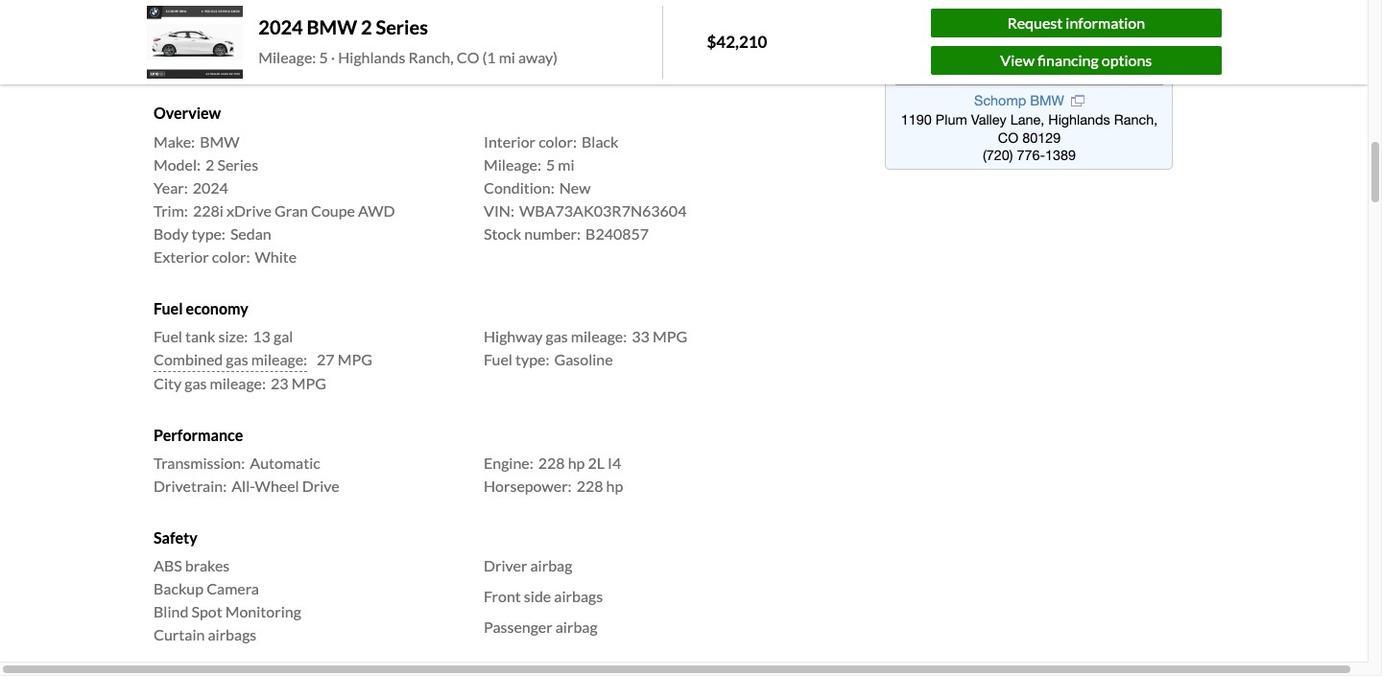 Task type: locate. For each thing, give the bounding box(es) containing it.
5 inside 2024 bmw 2 series mileage: 5 · highlands ranch, co (1 mi away)
[[319, 48, 328, 66]]

blind
[[154, 603, 189, 621]]

fuel up combined
[[154, 327, 182, 346]]

0 horizontal spatial hp
[[568, 454, 585, 472]]

1 vertical spatial mi
[[558, 155, 575, 173]]

fuel for fuel economy
[[154, 299, 183, 318]]

0 horizontal spatial 228
[[538, 454, 565, 472]]

1 horizontal spatial mi
[[558, 155, 575, 173]]

0 horizontal spatial mi
[[499, 48, 516, 66]]

0 horizontal spatial series
[[217, 155, 258, 173]]

0 vertical spatial financing
[[438, 3, 499, 22]]

airbags down spot
[[208, 626, 257, 645]]

0 vertical spatial 2024
[[259, 15, 303, 38]]

bmw down overview on the top left of page
[[200, 132, 240, 150]]

model:
[[154, 155, 201, 173]]

0 vertical spatial fuel
[[154, 299, 183, 318]]

0 vertical spatial gas
[[546, 327, 568, 346]]

1 horizontal spatial 228
[[577, 477, 603, 496]]

all-
[[232, 477, 255, 496]]

mpg inside the highway gas mileage: 33 mpg fuel type: gasoline
[[653, 327, 688, 346]]

performance
[[154, 426, 243, 444]]

bmw
[[307, 15, 357, 38], [200, 132, 240, 150]]

1 vertical spatial type:
[[516, 350, 550, 369]]

0 horizontal spatial color:
[[212, 247, 250, 266]]

0 vertical spatial hp
[[568, 454, 585, 472]]

2 vertical spatial mpg
[[292, 374, 326, 393]]

color: left black
[[539, 132, 577, 150]]

airbag down the front side airbags
[[556, 619, 598, 637]]

gas down 'size:' at the left of page
[[226, 350, 248, 369]]

mileage: down 'gal'
[[251, 350, 307, 369]]

0 vertical spatial 2
[[361, 15, 372, 38]]

·
[[331, 48, 335, 66]]

1 vertical spatial fuel
[[154, 327, 182, 346]]

financing
[[438, 3, 499, 22], [1038, 51, 1099, 69]]

information
[[1066, 14, 1146, 32]]

1 horizontal spatial series
[[376, 15, 428, 38]]

make:
[[154, 132, 195, 150]]

series up ranch,
[[376, 15, 428, 38]]

1 horizontal spatial gas
[[226, 350, 248, 369]]

mpg
[[653, 327, 688, 346], [338, 350, 373, 369], [292, 374, 326, 393]]

driver airbag
[[484, 557, 573, 575]]

1 vertical spatial 2
[[206, 155, 214, 173]]

view financing options down request information button
[[1001, 51, 1153, 69]]

1 vertical spatial view financing options button
[[932, 46, 1222, 75]]

mpg right 23
[[292, 374, 326, 393]]

1 horizontal spatial 2
[[361, 15, 372, 38]]

5 left ·
[[319, 48, 328, 66]]

1 horizontal spatial mileage:
[[484, 155, 542, 173]]

2 vertical spatial fuel
[[484, 350, 513, 369]]

1 vertical spatial bmw
[[200, 132, 240, 150]]

gas up gasoline
[[546, 327, 568, 346]]

0 vertical spatial mileage:
[[259, 48, 316, 66]]

view up ranch,
[[400, 3, 435, 22]]

2 vertical spatial mileage:
[[210, 374, 266, 393]]

1 horizontal spatial color:
[[539, 132, 577, 150]]

2 inside make: bmw model: 2 series year: 2024 trim: 228i xdrive gran coupe awd body type: sedan exterior color: white
[[206, 155, 214, 173]]

2024 bmw 2 series image
[[146, 6, 243, 78]]

0 horizontal spatial options
[[502, 3, 552, 22]]

1 horizontal spatial hp
[[606, 477, 623, 496]]

fuel tank size: 13 gal combined gas mileage: 27 mpg city gas mileage: 23 mpg
[[154, 327, 373, 393]]

financing for the leftmost the view financing options button
[[438, 3, 499, 22]]

1 vertical spatial financing
[[1038, 51, 1099, 69]]

series
[[376, 15, 428, 38], [217, 155, 258, 173]]

2 vertical spatial gas
[[185, 374, 207, 393]]

0 vertical spatial bmw
[[307, 15, 357, 38]]

view financing options
[[400, 3, 552, 22], [1001, 51, 1153, 69]]

financing up co
[[438, 3, 499, 22]]

airbag up the front side airbags
[[531, 557, 573, 575]]

type:
[[192, 224, 226, 243], [516, 350, 550, 369]]

0 vertical spatial view financing options
[[400, 3, 552, 22]]

condition:
[[484, 178, 555, 197]]

2 horizontal spatial gas
[[546, 327, 568, 346]]

ranch,
[[409, 48, 454, 66]]

5 up condition:
[[546, 155, 555, 173]]

type: down 228i
[[192, 224, 226, 243]]

1 horizontal spatial financing
[[1038, 51, 1099, 69]]

1 horizontal spatial view
[[1001, 51, 1035, 69]]

type: inside the highway gas mileage: 33 mpg fuel type: gasoline
[[516, 350, 550, 369]]

0 horizontal spatial airbags
[[208, 626, 257, 645]]

mi inside 2024 bmw 2 series mileage: 5 · highlands ranch, co (1 mi away)
[[499, 48, 516, 66]]

0 horizontal spatial view
[[400, 3, 435, 22]]

mileage: up gasoline
[[571, 327, 627, 346]]

transmission: automatic drivetrain: all-wheel drive
[[154, 454, 340, 496]]

color: down sedan
[[212, 247, 250, 266]]

spot
[[192, 603, 222, 621]]

0 vertical spatial view financing options button
[[380, 0, 572, 34]]

mileage:
[[571, 327, 627, 346], [251, 350, 307, 369], [210, 374, 266, 393]]

1 vertical spatial airbag
[[556, 619, 598, 637]]

2
[[361, 15, 372, 38], [206, 155, 214, 173]]

airbag for driver airbag
[[531, 557, 573, 575]]

0 horizontal spatial mileage:
[[259, 48, 316, 66]]

gas inside the highway gas mileage: 33 mpg fuel type: gasoline
[[546, 327, 568, 346]]

0 horizontal spatial gas
[[185, 374, 207, 393]]

transmission:
[[154, 454, 245, 472]]

tank
[[185, 327, 215, 346]]

type: inside make: bmw model: 2 series year: 2024 trim: 228i xdrive gran coupe awd body type: sedan exterior color: white
[[192, 224, 226, 243]]

1 vertical spatial view financing options
[[1001, 51, 1153, 69]]

stock
[[484, 224, 522, 243]]

city
[[154, 374, 182, 393]]

1 horizontal spatial view financing options
[[1001, 51, 1153, 69]]

0 horizontal spatial 5
[[319, 48, 328, 66]]

away)
[[519, 48, 558, 66]]

1 horizontal spatial airbags
[[554, 588, 603, 606]]

1 horizontal spatial mpg
[[338, 350, 373, 369]]

fuel left economy
[[154, 299, 183, 318]]

mi right (1
[[499, 48, 516, 66]]

view financing options button
[[380, 0, 572, 34], [932, 46, 1222, 75]]

1 horizontal spatial 5
[[546, 155, 555, 173]]

0 horizontal spatial 2
[[206, 155, 214, 173]]

options up away)
[[502, 3, 552, 22]]

options
[[502, 3, 552, 22], [1102, 51, 1153, 69]]

2024 right 2024 bmw 2 series image
[[259, 15, 303, 38]]

bmw inside make: bmw model: 2 series year: 2024 trim: 228i xdrive gran coupe awd body type: sedan exterior color: white
[[200, 132, 240, 150]]

mileage: left 23
[[210, 374, 266, 393]]

bmw inside 2024 bmw 2 series mileage: 5 · highlands ranch, co (1 mi away)
[[307, 15, 357, 38]]

1 horizontal spatial view financing options button
[[932, 46, 1222, 75]]

black
[[582, 132, 619, 150]]

228 up horsepower:
[[538, 454, 565, 472]]

economy
[[186, 299, 248, 318]]

2 up highlands
[[361, 15, 372, 38]]

2 horizontal spatial mpg
[[653, 327, 688, 346]]

0 vertical spatial 5
[[319, 48, 328, 66]]

1 vertical spatial view
[[1001, 51, 1035, 69]]

advertisement region
[[885, 0, 1173, 170]]

automatic
[[250, 454, 320, 472]]

1 horizontal spatial 2024
[[259, 15, 303, 38]]

request
[[1008, 14, 1063, 32]]

fuel
[[154, 299, 183, 318], [154, 327, 182, 346], [484, 350, 513, 369]]

228
[[538, 454, 565, 472], [577, 477, 603, 496]]

mileage: down interior
[[484, 155, 542, 173]]

view financing options button up co
[[380, 0, 572, 34]]

1 vertical spatial hp
[[606, 477, 623, 496]]

awd
[[358, 201, 395, 220]]

0 horizontal spatial 2024
[[193, 178, 228, 197]]

0 horizontal spatial view financing options
[[400, 3, 552, 22]]

1 horizontal spatial type:
[[516, 350, 550, 369]]

0 vertical spatial airbag
[[531, 557, 573, 575]]

passenger airbag
[[484, 619, 598, 637]]

mpg right 33
[[653, 327, 688, 346]]

0 horizontal spatial bmw
[[200, 132, 240, 150]]

airbag
[[531, 557, 573, 575], [556, 619, 598, 637]]

airbags
[[554, 588, 603, 606], [208, 626, 257, 645]]

1 vertical spatial 228
[[577, 477, 603, 496]]

1 vertical spatial mileage:
[[484, 155, 542, 173]]

0 vertical spatial 228
[[538, 454, 565, 472]]

overview
[[154, 104, 221, 122]]

2l
[[588, 454, 605, 472]]

gas
[[546, 327, 568, 346], [226, 350, 248, 369], [185, 374, 207, 393]]

trim:
[[154, 201, 188, 220]]

0 horizontal spatial financing
[[438, 3, 499, 22]]

(1
[[483, 48, 496, 66]]

bmw up ·
[[307, 15, 357, 38]]

mileage:
[[259, 48, 316, 66], [484, 155, 542, 173]]

color:
[[539, 132, 577, 150], [212, 247, 250, 266]]

2024 inside make: bmw model: 2 series year: 2024 trim: 228i xdrive gran coupe awd body type: sedan exterior color: white
[[193, 178, 228, 197]]

1 vertical spatial gas
[[226, 350, 248, 369]]

hp down i4
[[606, 477, 623, 496]]

mileage: left ·
[[259, 48, 316, 66]]

0 vertical spatial options
[[502, 3, 552, 22]]

color: inside interior color: black mileage: 5 mi condition: new vin: wba73ak03r7n63604 stock number: b240857
[[539, 132, 577, 150]]

xdrive
[[227, 201, 272, 220]]

5
[[319, 48, 328, 66], [546, 155, 555, 173]]

mi up new
[[558, 155, 575, 173]]

type: down highway on the left of page
[[516, 350, 550, 369]]

0 vertical spatial view
[[400, 3, 435, 22]]

highway gas mileage: 33 mpg fuel type: gasoline
[[484, 327, 688, 369]]

2024
[[259, 15, 303, 38], [193, 178, 228, 197]]

size:
[[218, 327, 248, 346]]

abs brakes backup camera blind spot monitoring curtain airbags
[[154, 557, 301, 645]]

view down request
[[1001, 51, 1035, 69]]

hp
[[568, 454, 585, 472], [606, 477, 623, 496]]

0 vertical spatial mileage:
[[571, 327, 627, 346]]

0 horizontal spatial type:
[[192, 224, 226, 243]]

year:
[[154, 178, 188, 197]]

1 vertical spatial series
[[217, 155, 258, 173]]

2 right "model:"
[[206, 155, 214, 173]]

mileage: inside the highway gas mileage: 33 mpg fuel type: gasoline
[[571, 327, 627, 346]]

1 horizontal spatial bmw
[[307, 15, 357, 38]]

mi
[[499, 48, 516, 66], [558, 155, 575, 173]]

curtain
[[154, 626, 205, 645]]

combined
[[154, 350, 223, 369]]

228i
[[193, 201, 224, 220]]

view
[[400, 3, 435, 22], [1001, 51, 1035, 69]]

1 vertical spatial options
[[1102, 51, 1153, 69]]

options down information
[[1102, 51, 1153, 69]]

0 horizontal spatial view financing options button
[[380, 0, 572, 34]]

1 horizontal spatial options
[[1102, 51, 1153, 69]]

0 vertical spatial mpg
[[653, 327, 688, 346]]

0 vertical spatial mi
[[499, 48, 516, 66]]

1 vertical spatial 2024
[[193, 178, 228, 197]]

0 vertical spatial type:
[[192, 224, 226, 243]]

1 vertical spatial color:
[[212, 247, 250, 266]]

airbags right "side"
[[554, 588, 603, 606]]

gal
[[274, 327, 293, 346]]

financing down request information button
[[1038, 51, 1099, 69]]

fuel down highway on the left of page
[[484, 350, 513, 369]]

mpg right 27 at the bottom
[[338, 350, 373, 369]]

33
[[632, 327, 650, 346]]

1 vertical spatial airbags
[[208, 626, 257, 645]]

5 inside interior color: black mileage: 5 mi condition: new vin: wba73ak03r7n63604 stock number: b240857
[[546, 155, 555, 173]]

view financing options up co
[[400, 3, 552, 22]]

2024 up 228i
[[193, 178, 228, 197]]

gas down combined
[[185, 374, 207, 393]]

0 vertical spatial color:
[[539, 132, 577, 150]]

view financing options button down request information button
[[932, 46, 1222, 75]]

1 vertical spatial 5
[[546, 155, 555, 173]]

view financing options for the leftmost the view financing options button
[[400, 3, 552, 22]]

hp left 2l in the left of the page
[[568, 454, 585, 472]]

series up xdrive
[[217, 155, 258, 173]]

0 vertical spatial series
[[376, 15, 428, 38]]

13
[[253, 327, 271, 346]]

228 down 2l in the left of the page
[[577, 477, 603, 496]]

2024 bmw 2 series mileage: 5 · highlands ranch, co (1 mi away)
[[259, 15, 558, 66]]

fuel inside 'fuel tank size: 13 gal combined gas mileage: 27 mpg city gas mileage: 23 mpg'
[[154, 327, 182, 346]]



Task type: describe. For each thing, give the bounding box(es) containing it.
horsepower:
[[484, 477, 572, 496]]

mileage: inside interior color: black mileage: 5 mi condition: new vin: wba73ak03r7n63604 stock number: b240857
[[484, 155, 542, 173]]

27
[[317, 350, 335, 369]]

front side airbags
[[484, 588, 603, 606]]

i4
[[608, 454, 622, 472]]

wba73ak03r7n63604
[[519, 201, 687, 220]]

gran
[[275, 201, 308, 220]]

backup
[[154, 580, 204, 598]]

view financing options for bottommost the view financing options button
[[1001, 51, 1153, 69]]

0 vertical spatial airbags
[[554, 588, 603, 606]]

mi inside interior color: black mileage: 5 mi condition: new vin: wba73ak03r7n63604 stock number: b240857
[[558, 155, 575, 173]]

drive
[[302, 477, 340, 496]]

0 horizontal spatial mpg
[[292, 374, 326, 393]]

camera
[[207, 580, 259, 598]]

request information button
[[932, 9, 1222, 38]]

interior
[[484, 132, 536, 150]]

bmw for 2
[[307, 15, 357, 38]]

request information
[[1008, 14, 1146, 32]]

abs
[[154, 557, 182, 575]]

1 vertical spatial mileage:
[[251, 350, 307, 369]]

fuel for fuel tank size: 13 gal combined gas mileage: 27 mpg city gas mileage: 23 mpg
[[154, 327, 182, 346]]

body
[[154, 224, 189, 243]]

monitoring
[[225, 603, 301, 621]]

2024 inside 2024 bmw 2 series mileage: 5 · highlands ranch, co (1 mi away)
[[259, 15, 303, 38]]

wheel
[[255, 477, 299, 496]]

coupe
[[311, 201, 355, 220]]

driver
[[484, 557, 528, 575]]

gasoline
[[554, 350, 613, 369]]

number:
[[525, 224, 581, 243]]

options for the leftmost the view financing options button
[[502, 3, 552, 22]]

highway
[[484, 327, 543, 346]]

options for bottommost the view financing options button
[[1102, 51, 1153, 69]]

fuel inside the highway gas mileage: 33 mpg fuel type: gasoline
[[484, 350, 513, 369]]

exterior
[[154, 247, 209, 266]]

engine: 228 hp 2l i4 horsepower: 228 hp
[[484, 454, 623, 496]]

drivetrain:
[[154, 477, 227, 496]]

airbags inside abs brakes backup camera blind spot monitoring curtain airbags
[[208, 626, 257, 645]]

airbag for passenger airbag
[[556, 619, 598, 637]]

23
[[271, 374, 289, 393]]

series inside 2024 bmw 2 series mileage: 5 · highlands ranch, co (1 mi away)
[[376, 15, 428, 38]]

bmw for model:
[[200, 132, 240, 150]]

engine:
[[484, 454, 534, 472]]

sedan
[[230, 224, 271, 243]]

interior color: black mileage: 5 mi condition: new vin: wba73ak03r7n63604 stock number: b240857
[[484, 132, 687, 243]]

front
[[484, 588, 521, 606]]

new
[[560, 178, 591, 197]]

$42,210
[[707, 32, 768, 52]]

mileage: inside 2024 bmw 2 series mileage: 5 · highlands ranch, co (1 mi away)
[[259, 48, 316, 66]]

safety
[[154, 529, 198, 547]]

white
[[255, 247, 297, 266]]

financing for bottommost the view financing options button
[[1038, 51, 1099, 69]]

fuel economy
[[154, 299, 248, 318]]

make: bmw model: 2 series year: 2024 trim: 228i xdrive gran coupe awd body type: sedan exterior color: white
[[154, 132, 395, 266]]

b240857
[[586, 224, 649, 243]]

vin:
[[484, 201, 515, 220]]

brakes
[[185, 557, 230, 575]]

passenger
[[484, 619, 553, 637]]

co
[[457, 48, 480, 66]]

series inside make: bmw model: 2 series year: 2024 trim: 228i xdrive gran coupe awd body type: sedan exterior color: white
[[217, 155, 258, 173]]

highlands
[[338, 48, 406, 66]]

side
[[524, 588, 551, 606]]

1 vertical spatial mpg
[[338, 350, 373, 369]]

color: inside make: bmw model: 2 series year: 2024 trim: 228i xdrive gran coupe awd body type: sedan exterior color: white
[[212, 247, 250, 266]]

2 inside 2024 bmw 2 series mileage: 5 · highlands ranch, co (1 mi away)
[[361, 15, 372, 38]]



Task type: vqa. For each thing, say whether or not it's contained in the screenshot.
range
no



